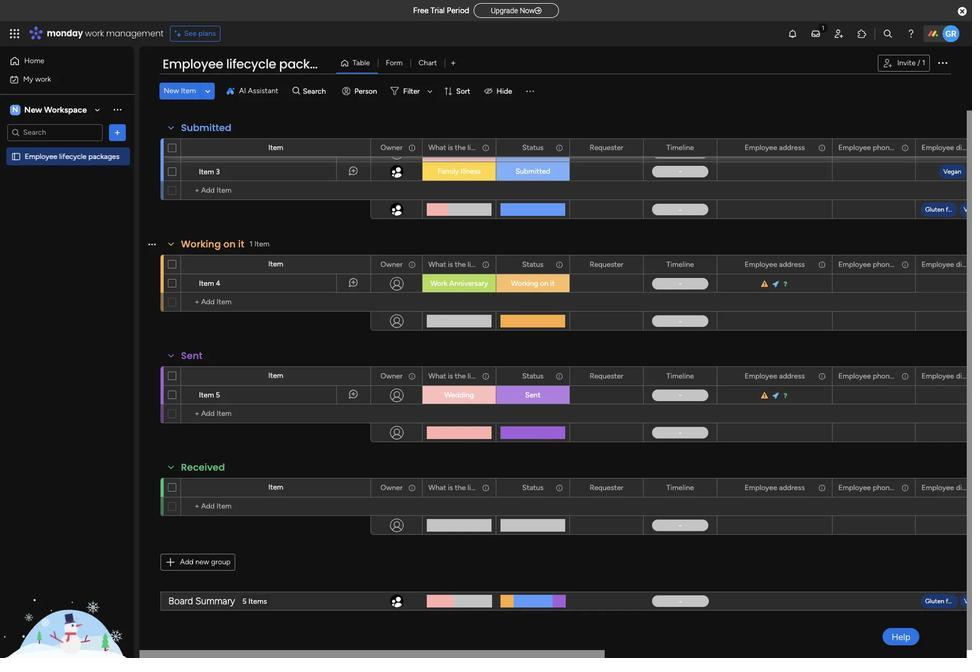 Task type: locate. For each thing, give the bounding box(es) containing it.
Employee dieta field
[[919, 142, 972, 153], [919, 259, 972, 270], [919, 370, 972, 382], [919, 482, 972, 494]]

dapulse rightstroke image
[[535, 7, 542, 15]]

employee
[[163, 55, 223, 73], [745, 143, 778, 152], [839, 143, 871, 152], [922, 143, 955, 152], [25, 152, 57, 161], [745, 260, 778, 269], [839, 260, 871, 269], [922, 260, 955, 269], [745, 371, 778, 380], [839, 371, 871, 380], [922, 371, 955, 380], [745, 483, 778, 492], [839, 483, 871, 492], [922, 483, 955, 492]]

address
[[779, 143, 805, 152], [779, 260, 805, 269], [779, 371, 805, 380], [779, 483, 805, 492]]

1 vertical spatial free
[[946, 598, 958, 605]]

Owner field
[[378, 142, 405, 153], [378, 259, 405, 270], [378, 370, 405, 382], [378, 482, 405, 494]]

1 vertical spatial veg
[[964, 598, 972, 605]]

4 employee address from the top
[[745, 483, 805, 492]]

0 vertical spatial veg
[[964, 206, 972, 213]]

0 horizontal spatial on
[[223, 237, 236, 251]]

the for first what is the life event? field
[[455, 143, 466, 152]]

column information image
[[408, 143, 416, 152], [482, 143, 490, 152], [555, 143, 564, 152], [408, 260, 416, 269], [482, 260, 490, 269], [818, 260, 827, 269], [555, 372, 564, 380], [901, 372, 910, 380], [555, 484, 564, 492], [818, 484, 827, 492]]

timeline for second "timeline" field from the bottom
[[667, 371, 694, 380]]

2 employee address field from the top
[[742, 259, 808, 270]]

employee for 2nd 'employee dieta' field from the bottom of the page
[[922, 371, 955, 380]]

vegan
[[944, 168, 962, 175]]

0 vertical spatial gluten
[[926, 206, 945, 213]]

employee address field for sent
[[742, 370, 808, 382]]

item 5
[[199, 391, 220, 400]]

help
[[892, 632, 911, 642]]

Search in workspace field
[[22, 126, 88, 138]]

1 the from the top
[[455, 143, 466, 152]]

2 the from the top
[[455, 260, 466, 269]]

lottie animation image
[[0, 552, 134, 658]]

free
[[946, 206, 958, 213], [946, 598, 958, 605]]

2 employee dieta from the top
[[922, 260, 972, 269]]

1 horizontal spatial employee lifecycle packages
[[163, 55, 341, 73]]

it
[[238, 237, 244, 251], [550, 279, 555, 288]]

monday
[[47, 27, 83, 39]]

1 horizontal spatial new
[[164, 86, 179, 95]]

monday work management
[[47, 27, 164, 39]]

working
[[181, 237, 221, 251], [511, 279, 538, 288]]

0 horizontal spatial employee lifecycle packages
[[25, 152, 120, 161]]

form
[[386, 58, 403, 67]]

table button
[[336, 55, 378, 72]]

0 vertical spatial new
[[164, 86, 179, 95]]

Employee address field
[[742, 142, 808, 153], [742, 259, 808, 270], [742, 370, 808, 382], [742, 482, 808, 494]]

0 horizontal spatial 5
[[216, 391, 220, 400]]

life
[[468, 143, 478, 152], [468, 260, 478, 269], [468, 371, 478, 380], [468, 483, 478, 492]]

4 owner field from the top
[[378, 482, 405, 494]]

0 vertical spatial wedding
[[445, 148, 474, 157]]

4 status from the top
[[522, 483, 544, 492]]

home button
[[6, 53, 113, 69]]

1 horizontal spatial work
[[85, 27, 104, 39]]

4 owner from the top
[[381, 483, 403, 492]]

2 gluten from the top
[[926, 598, 945, 605]]

is for fourth what is the life event? field from the top
[[448, 483, 453, 492]]

chart
[[419, 58, 437, 67]]

work anniversary
[[431, 279, 488, 288]]

4 dieta from the top
[[956, 483, 972, 492]]

1 vertical spatial work
[[35, 75, 51, 83]]

5 items
[[242, 597, 267, 606]]

gluten free
[[926, 206, 958, 213], [926, 598, 958, 605]]

hide button
[[480, 83, 519, 100]]

1 vertical spatial lifecycle
[[59, 152, 87, 161]]

Requester field
[[587, 142, 626, 153], [587, 259, 626, 270], [587, 370, 626, 382], [587, 482, 626, 494]]

4 what from the top
[[429, 483, 446, 492]]

4 life from the top
[[468, 483, 478, 492]]

2
[[216, 148, 220, 157]]

2 owner from the top
[[381, 260, 403, 269]]

1 vertical spatial working
[[511, 279, 538, 288]]

3 what is the life event? from the top
[[429, 371, 502, 380]]

0 horizontal spatial lifecycle
[[59, 152, 87, 161]]

1 vertical spatial gluten free
[[926, 598, 958, 605]]

0 horizontal spatial working on it
[[181, 237, 244, 251]]

2 is from the top
[[448, 260, 453, 269]]

add
[[180, 558, 194, 567]]

item
[[181, 86, 196, 95], [268, 143, 283, 152], [199, 148, 214, 157], [199, 167, 214, 176], [268, 260, 283, 269], [199, 279, 214, 288], [268, 371, 283, 380], [199, 391, 214, 400], [268, 483, 283, 492]]

2 address from the top
[[779, 260, 805, 269]]

1 number from the top
[[896, 143, 921, 152]]

workspace selection element
[[10, 103, 88, 116]]

1 horizontal spatial it
[[550, 279, 555, 288]]

address for sent
[[779, 371, 805, 380]]

work inside "button"
[[35, 75, 51, 83]]

1 vertical spatial wedding
[[445, 391, 474, 400]]

work
[[431, 279, 448, 288]]

3 employee dieta from the top
[[922, 371, 972, 380]]

see
[[184, 29, 197, 38]]

option
[[0, 147, 134, 149]]

owner
[[381, 143, 403, 152], [381, 260, 403, 269], [381, 371, 403, 380], [381, 483, 403, 492]]

new inside button
[[164, 86, 179, 95]]

1 horizontal spatial working on it
[[511, 279, 555, 288]]

2 free from the top
[[946, 598, 958, 605]]

0 vertical spatial free
[[946, 206, 958, 213]]

1 is from the top
[[448, 143, 453, 152]]

working on it
[[181, 237, 244, 251], [511, 279, 555, 288]]

1 vertical spatial rocket image
[[773, 392, 780, 399]]

0 vertical spatial employee lifecycle packages
[[163, 55, 341, 73]]

workspace options image
[[112, 104, 123, 115]]

invite
[[898, 58, 916, 67]]

dieta
[[956, 143, 972, 152], [956, 260, 972, 269], [956, 371, 972, 380], [956, 483, 972, 492]]

options image
[[112, 127, 123, 138], [408, 256, 415, 274], [481, 256, 489, 274], [818, 256, 825, 274], [901, 256, 908, 274], [408, 367, 415, 385], [481, 367, 489, 385], [818, 367, 825, 385], [901, 367, 908, 385], [481, 479, 489, 497], [629, 479, 636, 497], [702, 479, 710, 497], [818, 479, 825, 497]]

1 question image from the top
[[784, 281, 789, 287]]

1 phone from the top
[[873, 143, 894, 152]]

phone for 3rd employee phone number field from the bottom
[[873, 260, 894, 269]]

0 vertical spatial rocket image
[[773, 281, 780, 287]]

0 horizontal spatial work
[[35, 75, 51, 83]]

2 vertical spatial submitted
[[516, 167, 550, 176]]

1 vertical spatial sent
[[525, 391, 541, 400]]

4 requester from the top
[[590, 483, 624, 492]]

3 timeline from the top
[[667, 371, 694, 380]]

3 what is the life event? field from the top
[[426, 370, 502, 382]]

0 vertical spatial on
[[223, 237, 236, 251]]

employee dieta for first 'employee dieta' field from the bottom of the page
[[922, 483, 972, 492]]

packages
[[279, 55, 341, 73], [88, 152, 120, 161]]

what is the life event? for second what is the life event? field from the bottom of the page
[[429, 371, 502, 380]]

4 what is the life event? from the top
[[429, 483, 502, 492]]

Status field
[[520, 142, 546, 153], [520, 259, 546, 270], [520, 370, 546, 382], [520, 482, 546, 494]]

address for working on it
[[779, 260, 805, 269]]

packages up search field
[[279, 55, 341, 73]]

1 vertical spatial packages
[[88, 152, 120, 161]]

2 phone from the top
[[873, 260, 894, 269]]

arrow down image
[[424, 85, 436, 97]]

1 employee phone number field from the top
[[836, 142, 921, 153]]

1 timeline field from the top
[[664, 142, 697, 153]]

question image right warning icon
[[784, 281, 789, 287]]

3 the from the top
[[455, 371, 466, 380]]

work for monday
[[85, 27, 104, 39]]

on inside field
[[223, 237, 236, 251]]

sort button
[[440, 83, 477, 100]]

packages down workspace options icon
[[88, 152, 120, 161]]

1 requester field from the top
[[587, 142, 626, 153]]

free
[[413, 6, 429, 15]]

add view image
[[451, 59, 456, 67]]

0 vertical spatial work
[[85, 27, 104, 39]]

3 employee phone number field from the top
[[836, 370, 921, 382]]

upgrade now
[[491, 6, 535, 15]]

5
[[216, 391, 220, 400], [242, 597, 247, 606]]

1 status from the top
[[522, 143, 544, 152]]

0 vertical spatial sent
[[181, 349, 203, 362]]

it inside field
[[238, 237, 244, 251]]

is for second what is the life event? field
[[448, 260, 453, 269]]

dapulse close image
[[958, 6, 967, 17]]

work
[[85, 27, 104, 39], [35, 75, 51, 83]]

1 image
[[819, 22, 828, 33]]

employee for fourth employee address field
[[745, 483, 778, 492]]

lifecycle down search in workspace field
[[59, 152, 87, 161]]

2 + add item text field from the top
[[186, 296, 366, 309]]

1 vertical spatial it
[[550, 279, 555, 288]]

the for second what is the life event? field
[[455, 260, 466, 269]]

employee address
[[745, 143, 805, 152], [745, 260, 805, 269], [745, 371, 805, 380], [745, 483, 805, 492]]

1 vertical spatial new
[[24, 105, 42, 115]]

3 status field from the top
[[520, 370, 546, 382]]

1 employee address field from the top
[[742, 142, 808, 153]]

0 vertical spatial packages
[[279, 55, 341, 73]]

new right n
[[24, 105, 42, 115]]

options image
[[937, 56, 949, 69], [408, 139, 415, 157], [481, 139, 489, 157], [555, 139, 562, 157], [629, 139, 636, 157], [818, 139, 825, 157], [901, 139, 908, 157], [555, 256, 562, 274], [629, 256, 636, 274], [555, 367, 562, 385], [629, 367, 636, 385], [408, 479, 415, 497], [555, 479, 562, 497], [901, 479, 908, 497]]

period
[[447, 6, 469, 15]]

1 what is the life event? field from the top
[[426, 142, 502, 153]]

1 address from the top
[[779, 143, 805, 152]]

2 status from the top
[[522, 260, 544, 269]]

family illness
[[438, 167, 481, 176]]

2 requester field from the top
[[587, 259, 626, 270]]

rocket image
[[773, 281, 780, 287], [773, 392, 780, 399]]

0 vertical spatial gluten free
[[926, 206, 958, 213]]

+ Add Item text field
[[186, 184, 366, 197], [186, 296, 366, 309], [186, 408, 366, 420], [186, 500, 366, 513]]

event?
[[480, 143, 502, 152], [480, 260, 502, 269], [480, 371, 502, 380], [480, 483, 502, 492]]

new workspace
[[24, 105, 87, 115]]

my work button
[[6, 71, 113, 88]]

3 address from the top
[[779, 371, 805, 380]]

1 employee dieta from the top
[[922, 143, 972, 152]]

0 vertical spatial working on it
[[181, 237, 244, 251]]

submitted
[[181, 121, 232, 134], [516, 148, 550, 157], [516, 167, 550, 176]]

Working on it field
[[178, 237, 247, 251]]

packages inside employee lifecycle packages field
[[279, 55, 341, 73]]

Employee phone number field
[[836, 142, 921, 153], [836, 259, 921, 270], [836, 370, 921, 382], [836, 482, 921, 494]]

0 horizontal spatial new
[[24, 105, 42, 115]]

2 employee address from the top
[[745, 260, 805, 269]]

search everything image
[[883, 28, 893, 39]]

add new group
[[180, 558, 231, 567]]

3 employee address from the top
[[745, 371, 805, 380]]

what
[[429, 143, 446, 152], [429, 260, 446, 269], [429, 371, 446, 380], [429, 483, 446, 492]]

my
[[23, 75, 33, 83]]

4 + add item text field from the top
[[186, 500, 366, 513]]

status
[[522, 143, 544, 152], [522, 260, 544, 269], [522, 371, 544, 380], [522, 483, 544, 492]]

4 employee dieta from the top
[[922, 483, 972, 492]]

0 vertical spatial it
[[238, 237, 244, 251]]

sent
[[181, 349, 203, 362], [525, 391, 541, 400]]

2 rocket image from the top
[[773, 392, 780, 399]]

1 what is the life event? from the top
[[429, 143, 502, 152]]

column information image
[[818, 143, 827, 152], [901, 143, 910, 152], [555, 260, 564, 269], [901, 260, 910, 269], [408, 372, 416, 380], [482, 372, 490, 380], [818, 372, 827, 380], [408, 484, 416, 492], [482, 484, 490, 492], [901, 484, 910, 492]]

requester
[[590, 143, 624, 152], [590, 260, 624, 269], [590, 371, 624, 380], [590, 483, 624, 492]]

1 life from the top
[[468, 143, 478, 152]]

employee dieta for 2nd 'employee dieta' field from the bottom of the page
[[922, 371, 972, 380]]

1 vertical spatial gluten
[[926, 598, 945, 605]]

0 vertical spatial question image
[[784, 281, 789, 287]]

employee lifecycle packages down search in workspace field
[[25, 152, 120, 161]]

employee for second 'employee dieta' field from the top of the page
[[922, 260, 955, 269]]

new inside workspace selection element
[[24, 105, 42, 115]]

1 horizontal spatial packages
[[279, 55, 341, 73]]

Employee lifecycle packages field
[[160, 55, 341, 73]]

status for 2nd the status field
[[522, 260, 544, 269]]

3 phone from the top
[[873, 371, 894, 380]]

1 employee address from the top
[[745, 143, 805, 152]]

item 2
[[199, 148, 220, 157]]

question image
[[784, 281, 789, 287], [784, 392, 789, 399]]

warning image
[[761, 281, 769, 287]]

What is the life event? field
[[426, 142, 502, 153], [426, 259, 502, 270], [426, 370, 502, 382], [426, 482, 502, 494]]

employee phone number
[[839, 143, 921, 152], [839, 260, 921, 269], [839, 371, 921, 380], [839, 483, 921, 492]]

new left angle down image
[[164, 86, 179, 95]]

lifecycle
[[226, 55, 276, 73], [59, 152, 87, 161]]

lifecycle inside list box
[[59, 152, 87, 161]]

new item
[[164, 86, 196, 95]]

4 employee phone number field from the top
[[836, 482, 921, 494]]

phone for third employee phone number field
[[873, 371, 894, 380]]

2 what is the life event? from the top
[[429, 260, 502, 269]]

1 vertical spatial 5
[[242, 597, 247, 606]]

status for fourth the status field from the bottom of the page
[[522, 143, 544, 152]]

employee for third employee phone number field
[[839, 371, 871, 380]]

employee lifecycle packages up ai assistant button
[[163, 55, 341, 73]]

employee for employee lifecycle packages field
[[163, 55, 223, 73]]

lifecycle up ai assistant button
[[226, 55, 276, 73]]

4 employee dieta field from the top
[[919, 482, 972, 494]]

what is the life event? for fourth what is the life event? field from the top
[[429, 483, 502, 492]]

item 4
[[199, 279, 220, 288]]

Timeline field
[[664, 142, 697, 153], [664, 259, 697, 270], [664, 370, 697, 382], [664, 482, 697, 494]]

3 employee address field from the top
[[742, 370, 808, 382]]

dieta for 4th 'employee dieta' field from the bottom of the page
[[956, 143, 972, 152]]

is for second what is the life event? field from the bottom of the page
[[448, 371, 453, 380]]

employee address for submitted
[[745, 143, 805, 152]]

sort
[[456, 87, 470, 96]]

timeline for 4th "timeline" field from the top of the page
[[667, 483, 694, 492]]

1 horizontal spatial lifecycle
[[226, 55, 276, 73]]

add new group button
[[161, 554, 235, 571]]

1 status field from the top
[[520, 142, 546, 153]]

angle down image
[[205, 87, 210, 95]]

3 is from the top
[[448, 371, 453, 380]]

1 gluten free from the top
[[926, 206, 958, 213]]

greg robinson image
[[943, 25, 960, 42]]

hide
[[497, 87, 512, 96]]

4 is from the top
[[448, 483, 453, 492]]

phone
[[873, 143, 894, 152], [873, 260, 894, 269], [873, 371, 894, 380], [873, 483, 894, 492]]

rocket image right warning image
[[773, 392, 780, 399]]

packages inside employee lifecycle packages list box
[[88, 152, 120, 161]]

1 horizontal spatial 5
[[242, 597, 247, 606]]

the
[[455, 143, 466, 152], [455, 260, 466, 269], [455, 371, 466, 380], [455, 483, 466, 492]]

0 vertical spatial submitted
[[181, 121, 232, 134]]

question image right warning image
[[784, 392, 789, 399]]

0 vertical spatial 5
[[216, 391, 220, 400]]

number
[[896, 143, 921, 152], [896, 260, 921, 269], [896, 371, 921, 380], [896, 483, 921, 492]]

gluten
[[926, 206, 945, 213], [926, 598, 945, 605]]

3
[[216, 167, 220, 176]]

0 vertical spatial working
[[181, 237, 221, 251]]

work right my
[[35, 75, 51, 83]]

0 horizontal spatial packages
[[88, 152, 120, 161]]

status for 1st the status field from the bottom
[[522, 483, 544, 492]]

0 vertical spatial lifecycle
[[226, 55, 276, 73]]

0 horizontal spatial it
[[238, 237, 244, 251]]

2 wedding from the top
[[445, 391, 474, 400]]

4 the from the top
[[455, 483, 466, 492]]

3 requester field from the top
[[587, 370, 626, 382]]

0 horizontal spatial sent
[[181, 349, 203, 362]]

2 timeline from the top
[[667, 260, 694, 269]]

dieta for first 'employee dieta' field from the bottom of the page
[[956, 483, 972, 492]]

on
[[223, 237, 236, 251], [540, 279, 549, 288]]

employee dieta
[[922, 143, 972, 152], [922, 260, 972, 269], [922, 371, 972, 380], [922, 483, 972, 492]]

1 vertical spatial on
[[540, 279, 549, 288]]

rocket image right warning icon
[[773, 281, 780, 287]]

what is the life event? for second what is the life event? field
[[429, 260, 502, 269]]

veg
[[964, 206, 972, 213], [964, 598, 972, 605]]

employee for employee address field associated with submitted
[[745, 143, 778, 152]]

1 vertical spatial question image
[[784, 392, 789, 399]]

1 vertical spatial employee lifecycle packages
[[25, 152, 120, 161]]

employee lifecycle packages
[[163, 55, 341, 73], [25, 152, 120, 161]]

1 vertical spatial working on it
[[511, 279, 555, 288]]

upgrade now link
[[474, 3, 559, 18]]

question image for rocket image corresponding to warning image
[[784, 392, 789, 399]]

2 dieta from the top
[[956, 260, 972, 269]]

help button
[[883, 628, 920, 645]]

employee address for working on it
[[745, 260, 805, 269]]

sent inside sent field
[[181, 349, 203, 362]]

0 horizontal spatial working
[[181, 237, 221, 251]]

Search field
[[300, 84, 332, 98]]

work right monday
[[85, 27, 104, 39]]



Task type: vqa. For each thing, say whether or not it's contained in the screenshot.
get to the top
no



Task type: describe. For each thing, give the bounding box(es) containing it.
family
[[438, 167, 459, 176]]

Received field
[[178, 461, 228, 474]]

3 owner field from the top
[[378, 370, 405, 382]]

workspace image
[[10, 104, 21, 116]]

4
[[216, 279, 220, 288]]

4 employee address field from the top
[[742, 482, 808, 494]]

2 what is the life event? field from the top
[[426, 259, 502, 270]]

new for new item
[[164, 86, 179, 95]]

1 requester from the top
[[590, 143, 624, 152]]

received
[[181, 461, 225, 474]]

1 employee dieta field from the top
[[919, 142, 972, 153]]

apps image
[[857, 28, 868, 39]]

1 wedding from the top
[[445, 148, 474, 157]]

new for new workspace
[[24, 105, 42, 115]]

see plans button
[[170, 26, 221, 42]]

employee for 3rd employee phone number field from the bottom
[[839, 260, 871, 269]]

plans
[[199, 29, 216, 38]]

lifecycle inside field
[[226, 55, 276, 73]]

3 event? from the top
[[480, 371, 502, 380]]

phone for 4th employee phone number field from the bottom
[[873, 143, 894, 152]]

4 address from the top
[[779, 483, 805, 492]]

workspace
[[44, 105, 87, 115]]

3 employee dieta field from the top
[[919, 370, 972, 382]]

4 status field from the top
[[520, 482, 546, 494]]

2 life from the top
[[468, 260, 478, 269]]

help image
[[906, 28, 917, 39]]

ai
[[239, 86, 246, 95]]

invite / 1
[[898, 58, 926, 67]]

invite / 1 button
[[878, 55, 930, 72]]

phone for fourth employee phone number field
[[873, 483, 894, 492]]

free trial period
[[413, 6, 469, 15]]

group
[[211, 558, 231, 567]]

ai assistant button
[[222, 83, 283, 100]]

chart button
[[411, 55, 445, 72]]

board
[[168, 595, 193, 607]]

timeline for 1st "timeline" field
[[667, 143, 694, 152]]

dieta for 2nd 'employee dieta' field from the bottom of the page
[[956, 371, 972, 380]]

public board image
[[11, 151, 21, 161]]

3 what from the top
[[429, 371, 446, 380]]

ai logo image
[[227, 87, 235, 95]]

employee address for sent
[[745, 371, 805, 380]]

rocket image for warning icon
[[773, 281, 780, 287]]

employee dieta for 4th 'employee dieta' field from the bottom of the page
[[922, 143, 972, 152]]

3 employee phone number from the top
[[839, 371, 921, 380]]

1 owner from the top
[[381, 143, 403, 152]]

is for first what is the life event? field
[[448, 143, 453, 152]]

trial
[[431, 6, 445, 15]]

employee lifecycle packages list box
[[0, 145, 134, 307]]

warning image
[[761, 392, 769, 399]]

1 gluten from the top
[[926, 206, 945, 213]]

home
[[24, 56, 44, 65]]

timeline for 2nd "timeline" field from the top of the page
[[667, 260, 694, 269]]

employee inside list box
[[25, 152, 57, 161]]

rocket image for warning image
[[773, 392, 780, 399]]

invite members image
[[834, 28, 845, 39]]

anniversary
[[449, 279, 488, 288]]

status for 3rd the status field from the top of the page
[[522, 371, 544, 380]]

employee for 4th 'employee dieta' field from the bottom of the page
[[922, 143, 955, 152]]

menu image
[[525, 86, 536, 96]]

Sent field
[[178, 349, 205, 363]]

4 employee phone number from the top
[[839, 483, 921, 492]]

select product image
[[9, 28, 20, 39]]

v2 search image
[[293, 85, 300, 97]]

what is the life event? for first what is the life event? field
[[429, 143, 502, 152]]

1 free from the top
[[946, 206, 958, 213]]

employee for first 'employee dieta' field from the bottom of the page
[[922, 483, 955, 492]]

employee lifecycle packages inside list box
[[25, 152, 120, 161]]

1
[[923, 58, 926, 67]]

item 3
[[199, 167, 220, 176]]

2 veg from the top
[[964, 598, 972, 605]]

2 number from the top
[[896, 260, 921, 269]]

item inside button
[[181, 86, 196, 95]]

1 horizontal spatial on
[[540, 279, 549, 288]]

4 timeline field from the top
[[664, 482, 697, 494]]

1 what from the top
[[429, 143, 446, 152]]

notifications image
[[788, 28, 798, 39]]

my work
[[23, 75, 51, 83]]

2 what from the top
[[429, 260, 446, 269]]

items
[[249, 597, 267, 606]]

the for second what is the life event? field from the bottom of the page
[[455, 371, 466, 380]]

1 owner field from the top
[[378, 142, 405, 153]]

management
[[106, 27, 164, 39]]

1 veg from the top
[[964, 206, 972, 213]]

filter button
[[387, 83, 436, 100]]

address for submitted
[[779, 143, 805, 152]]

working inside field
[[181, 237, 221, 251]]

/
[[918, 58, 921, 67]]

assistant
[[248, 86, 278, 95]]

1 horizontal spatial working
[[511, 279, 538, 288]]

4 number from the top
[[896, 483, 921, 492]]

2 event? from the top
[[480, 260, 502, 269]]

employee dieta for second 'employee dieta' field from the top of the page
[[922, 260, 972, 269]]

form button
[[378, 55, 411, 72]]

4 event? from the top
[[480, 483, 502, 492]]

submitted inside field
[[181, 121, 232, 134]]

employee for 4th employee phone number field from the bottom
[[839, 143, 871, 152]]

1 vertical spatial submitted
[[516, 148, 550, 157]]

2 status field from the top
[[520, 259, 546, 270]]

2 gluten free from the top
[[926, 598, 958, 605]]

dieta for second 'employee dieta' field from the top of the page
[[956, 260, 972, 269]]

inbox image
[[811, 28, 821, 39]]

employee for sent employee address field
[[745, 371, 778, 380]]

person button
[[338, 83, 383, 100]]

person
[[355, 87, 377, 96]]

4 what is the life event? field from the top
[[426, 482, 502, 494]]

2 requester from the top
[[590, 260, 624, 269]]

question image for rocket image related to warning icon
[[784, 281, 789, 287]]

employee lifecycle packages inside field
[[163, 55, 341, 73]]

table
[[353, 58, 370, 67]]

employee for fourth employee phone number field
[[839, 483, 871, 492]]

3 timeline field from the top
[[664, 370, 697, 382]]

3 life from the top
[[468, 371, 478, 380]]

new item button
[[160, 83, 200, 100]]

work for my
[[35, 75, 51, 83]]

1 event? from the top
[[480, 143, 502, 152]]

2 owner field from the top
[[378, 259, 405, 270]]

n
[[12, 105, 18, 114]]

upgrade
[[491, 6, 518, 15]]

filter
[[403, 87, 420, 96]]

2 employee dieta field from the top
[[919, 259, 972, 270]]

employee for employee address field related to working on it
[[745, 260, 778, 269]]

4 requester field from the top
[[587, 482, 626, 494]]

lottie animation element
[[0, 552, 134, 658]]

board summary
[[168, 595, 235, 607]]

ai assistant
[[239, 86, 278, 95]]

new
[[195, 558, 209, 567]]

working on it inside field
[[181, 237, 244, 251]]

employee address field for working on it
[[742, 259, 808, 270]]

3 requester from the top
[[590, 371, 624, 380]]

summary
[[195, 595, 235, 607]]

2 timeline field from the top
[[664, 259, 697, 270]]

illness
[[461, 167, 481, 176]]

3 + add item text field from the top
[[186, 408, 366, 420]]

3 number from the top
[[896, 371, 921, 380]]

employee address field for submitted
[[742, 142, 808, 153]]

now
[[520, 6, 535, 15]]

1 + add item text field from the top
[[186, 184, 366, 197]]

2 employee phone number from the top
[[839, 260, 921, 269]]

1 employee phone number from the top
[[839, 143, 921, 152]]

1 horizontal spatial sent
[[525, 391, 541, 400]]

3 owner from the top
[[381, 371, 403, 380]]

the for fourth what is the life event? field from the top
[[455, 483, 466, 492]]

Submitted field
[[178, 121, 234, 135]]

2 employee phone number field from the top
[[836, 259, 921, 270]]

see plans
[[184, 29, 216, 38]]



